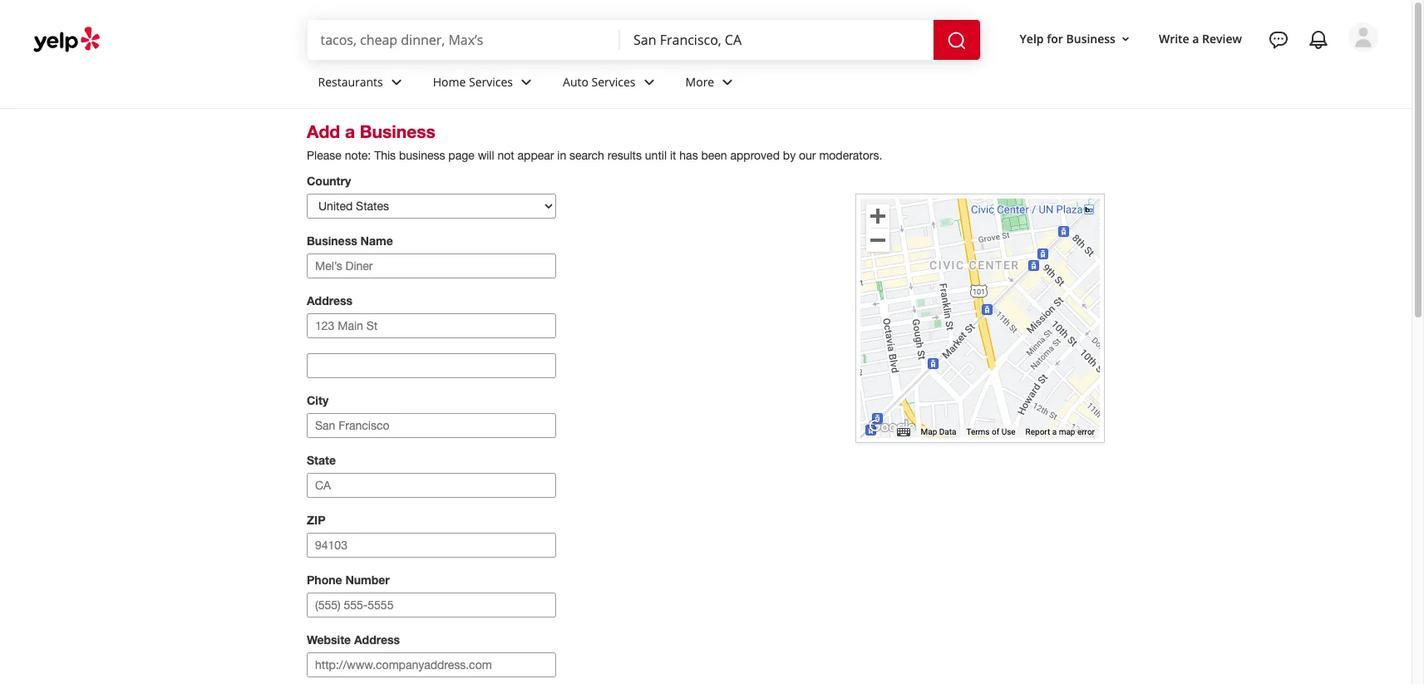 Task type: locate. For each thing, give the bounding box(es) containing it.
1 horizontal spatial services
[[592, 74, 636, 90]]

phone number
[[307, 573, 390, 587]]

notifications image
[[1309, 30, 1329, 50]]

country
[[307, 174, 351, 188]]

1 horizontal spatial 24 chevron down v2 image
[[639, 72, 659, 92]]

24 chevron down v2 image
[[386, 72, 406, 92]]

1 horizontal spatial a
[[1053, 428, 1057, 437]]

address
[[307, 294, 353, 308], [354, 633, 400, 647]]

a inside 'element'
[[1193, 30, 1200, 46]]

1 vertical spatial a
[[345, 121, 355, 142]]

services
[[469, 74, 513, 90], [592, 74, 636, 90]]

2 vertical spatial a
[[1053, 428, 1057, 437]]

1 none field from the left
[[321, 31, 607, 49]]

Address text field
[[307, 313, 556, 338]]

0 horizontal spatial address
[[307, 294, 353, 308]]

not
[[498, 149, 515, 162]]

business
[[399, 149, 445, 162]]

approved
[[731, 149, 780, 162]]

0 horizontal spatial 24 chevron down v2 image
[[516, 72, 536, 92]]

services right "home"
[[469, 74, 513, 90]]

1 vertical spatial business
[[360, 121, 436, 142]]

a
[[1193, 30, 1200, 46], [345, 121, 355, 142], [1053, 428, 1057, 437]]

24 chevron down v2 image
[[516, 72, 536, 92], [639, 72, 659, 92], [718, 72, 738, 92]]

name
[[361, 234, 393, 248]]

write a review link
[[1153, 24, 1249, 54]]

address right website
[[354, 633, 400, 647]]

0 vertical spatial address
[[307, 294, 353, 308]]

business inside add a business please note: this business page will not appear in search results until it has been approved by our moderators.
[[360, 121, 436, 142]]

0 horizontal spatial services
[[469, 74, 513, 90]]

brad k. image
[[1349, 22, 1379, 52]]

add a business please note: this business page will not appear in search results until it has been approved by our moderators.
[[307, 121, 883, 162]]

0 horizontal spatial none field
[[321, 31, 607, 49]]

3 24 chevron down v2 image from the left
[[718, 72, 738, 92]]

use
[[1002, 428, 1016, 437]]

keyboard shortcuts image
[[898, 429, 911, 437]]

google image
[[865, 417, 920, 438]]

business left 16 chevron down v2 icon
[[1067, 30, 1116, 46]]

2 horizontal spatial 24 chevron down v2 image
[[718, 72, 738, 92]]

review
[[1203, 30, 1242, 46]]

map data
[[921, 428, 957, 437]]

2 24 chevron down v2 image from the left
[[639, 72, 659, 92]]

business up this
[[360, 121, 436, 142]]

business
[[1067, 30, 1116, 46], [360, 121, 436, 142], [307, 234, 357, 248]]

0 horizontal spatial business
[[307, 234, 357, 248]]

website address
[[307, 633, 400, 647]]

a inside add a business please note: this business page will not appear in search results until it has been approved by our moderators.
[[345, 121, 355, 142]]

services inside auto services link
[[592, 74, 636, 90]]

services inside home services link
[[469, 74, 513, 90]]

None field
[[321, 31, 607, 49], [634, 31, 920, 49]]

yelp for business
[[1020, 30, 1116, 46]]

for
[[1047, 30, 1064, 46]]

a for write
[[1193, 30, 1200, 46]]

2 horizontal spatial business
[[1067, 30, 1116, 46]]

please
[[307, 149, 342, 162]]

services right auto
[[592, 74, 636, 90]]

0 horizontal spatial a
[[345, 121, 355, 142]]

by
[[783, 149, 796, 162]]

24 chevron down v2 image left auto
[[516, 72, 536, 92]]

report a map error link
[[1026, 428, 1095, 437]]

website
[[307, 633, 351, 647]]

yelp for business button
[[1013, 24, 1139, 54]]

yelp
[[1020, 30, 1044, 46]]

been
[[701, 149, 727, 162]]

1 services from the left
[[469, 74, 513, 90]]

address down business name
[[307, 294, 353, 308]]

home
[[433, 74, 466, 90]]

1 24 chevron down v2 image from the left
[[516, 72, 536, 92]]

user actions element
[[1007, 21, 1402, 123]]

24 chevron down v2 image for auto services
[[639, 72, 659, 92]]

a up note:
[[345, 121, 355, 142]]

map
[[1059, 428, 1076, 437]]

0 vertical spatial a
[[1193, 30, 1200, 46]]

2 none field from the left
[[634, 31, 920, 49]]

1 horizontal spatial none field
[[634, 31, 920, 49]]

0 vertical spatial business
[[1067, 30, 1116, 46]]

None text field
[[307, 353, 556, 378]]

24 chevron down v2 image inside more link
[[718, 72, 738, 92]]

business name
[[307, 234, 393, 248]]

more
[[686, 74, 715, 90]]

messages image
[[1269, 30, 1289, 50]]

1 horizontal spatial business
[[360, 121, 436, 142]]

add
[[307, 121, 340, 142]]

moderators.
[[819, 149, 883, 162]]

none field up home services at the left top
[[321, 31, 607, 49]]

a left map
[[1053, 428, 1057, 437]]

data
[[940, 428, 957, 437]]

2 horizontal spatial a
[[1193, 30, 1200, 46]]

business inside button
[[1067, 30, 1116, 46]]

None search field
[[307, 20, 983, 60]]

24 chevron down v2 image for more
[[718, 72, 738, 92]]

1 horizontal spatial address
[[354, 633, 400, 647]]

24 chevron down v2 image inside auto services link
[[639, 72, 659, 92]]

24 chevron down v2 image right more
[[718, 72, 738, 92]]

none field find
[[321, 31, 607, 49]]

2 services from the left
[[592, 74, 636, 90]]

none field up business categories element
[[634, 31, 920, 49]]

Near text field
[[634, 31, 920, 49]]

24 chevron down v2 image inside home services link
[[516, 72, 536, 92]]

a right write
[[1193, 30, 1200, 46]]

it
[[670, 149, 676, 162]]

24 chevron down v2 image right the auto services
[[639, 72, 659, 92]]

write a review
[[1159, 30, 1242, 46]]

city
[[307, 393, 329, 408]]

business left name
[[307, 234, 357, 248]]



Task type: describe. For each thing, give the bounding box(es) containing it.
will
[[478, 149, 494, 162]]

2 vertical spatial business
[[307, 234, 357, 248]]

Website Address text field
[[307, 653, 556, 678]]

zip
[[307, 513, 326, 527]]

business categories element
[[305, 60, 1379, 108]]

terms of use link
[[967, 428, 1016, 437]]

search
[[570, 149, 604, 162]]

this
[[374, 149, 396, 162]]

auto
[[563, 74, 589, 90]]

report
[[1026, 428, 1051, 437]]

services for auto services
[[592, 74, 636, 90]]

Business Name text field
[[307, 254, 556, 279]]

map data button
[[921, 427, 957, 438]]

a for report
[[1053, 428, 1057, 437]]

note:
[[345, 149, 371, 162]]

auto services link
[[550, 60, 672, 108]]

a for add
[[345, 121, 355, 142]]

ZIP text field
[[307, 533, 556, 558]]

terms
[[967, 428, 990, 437]]

appear
[[518, 149, 554, 162]]

auto services
[[563, 74, 636, 90]]

1 vertical spatial address
[[354, 633, 400, 647]]

of
[[992, 428, 1000, 437]]

services for home services
[[469, 74, 513, 90]]

home services link
[[420, 60, 550, 108]]

phone
[[307, 573, 342, 587]]

restaurants
[[318, 74, 383, 90]]

map
[[921, 428, 937, 437]]

until
[[645, 149, 667, 162]]

State text field
[[307, 473, 556, 498]]

24 chevron down v2 image for home services
[[516, 72, 536, 92]]

error
[[1078, 428, 1095, 437]]

none field near
[[634, 31, 920, 49]]

page
[[449, 149, 475, 162]]

write
[[1159, 30, 1190, 46]]

has
[[680, 149, 698, 162]]

report a map error
[[1026, 428, 1095, 437]]

in
[[557, 149, 566, 162]]

number
[[345, 573, 390, 587]]

business for a
[[360, 121, 436, 142]]

Find text field
[[321, 31, 607, 49]]

Phone Number text field
[[307, 593, 556, 618]]

map region
[[742, 1, 1168, 639]]

our
[[799, 149, 816, 162]]

restaurants link
[[305, 60, 420, 108]]

terms of use
[[967, 428, 1016, 437]]

state
[[307, 453, 336, 467]]

City text field
[[307, 413, 556, 438]]

more link
[[672, 60, 751, 108]]

16 chevron down v2 image
[[1119, 32, 1133, 45]]

search image
[[947, 30, 967, 50]]

business for for
[[1067, 30, 1116, 46]]

home services
[[433, 74, 513, 90]]

results
[[608, 149, 642, 162]]



Task type: vqa. For each thing, say whether or not it's contained in the screenshot.
All
no



